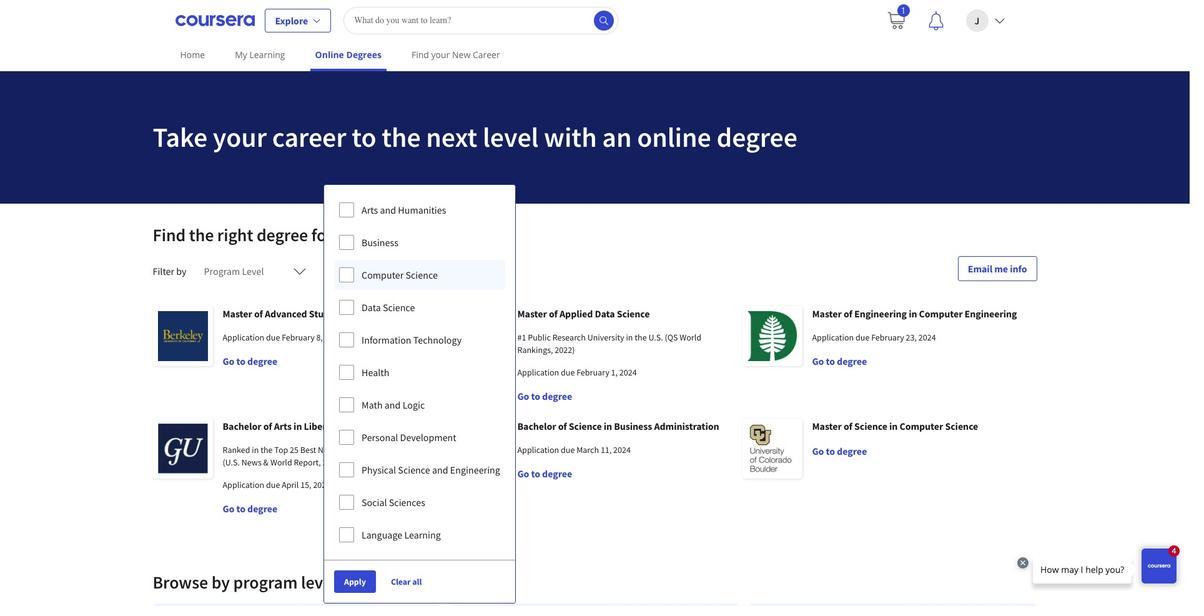 Task type: locate. For each thing, give the bounding box(es) containing it.
dartmouth college image
[[743, 306, 803, 366]]

due down advanced
[[266, 332, 280, 343]]

email me info button
[[958, 256, 1038, 281]]

1 horizontal spatial learning
[[405, 529, 441, 541]]

learning
[[250, 49, 285, 61], [405, 529, 441, 541]]

and right math
[[385, 399, 401, 411]]

me
[[995, 262, 1009, 275]]

engineering down development
[[450, 464, 501, 476]]

1 horizontal spatial business
[[614, 420, 653, 432]]

shopping cart: 1 item element
[[886, 4, 910, 30]]

go right the university of london image
[[518, 467, 530, 480]]

to down application due march 11, 2024 at the bottom of the page
[[531, 467, 541, 480]]

0 vertical spatial find
[[412, 49, 429, 61]]

computer for master of science in computer science
[[900, 420, 944, 432]]

go to degree down "application due february 1, 2024"
[[518, 390, 573, 402]]

(qs
[[665, 332, 678, 343]]

level right next
[[483, 120, 539, 154]]

2024 for in
[[325, 332, 342, 343]]

0 horizontal spatial february
[[282, 332, 315, 343]]

learning down sciences
[[405, 529, 441, 541]]

application down rankings,
[[518, 367, 559, 378]]

#1 public research university in the u.s. (qs world rankings, 2022)
[[518, 332, 702, 356]]

go right dartmouth college image
[[813, 355, 825, 367]]

business
[[362, 236, 399, 249], [614, 420, 653, 432]]

1 vertical spatial by
[[212, 571, 230, 594]]

apply button
[[334, 571, 376, 593]]

1 horizontal spatial your
[[432, 49, 450, 61]]

the left next
[[382, 120, 421, 154]]

0 vertical spatial world
[[680, 332, 702, 343]]

the left (qs
[[635, 332, 647, 343]]

of
[[254, 307, 263, 320], [549, 307, 558, 320], [844, 307, 853, 320], [263, 420, 272, 432], [558, 420, 567, 432], [844, 420, 853, 432]]

due left march
[[561, 444, 575, 456]]

february left 23,
[[872, 332, 905, 343]]

2024 right the 8,
[[325, 332, 342, 343]]

0 horizontal spatial find
[[153, 224, 186, 246]]

advanced
[[265, 307, 307, 320]]

your right take
[[213, 120, 267, 154]]

learning inside options list list box
[[405, 529, 441, 541]]

1 vertical spatial arts
[[274, 420, 292, 432]]

you
[[336, 224, 364, 246]]

application right university of california, berkeley image
[[223, 332, 264, 343]]

bachelor for bachelor of arts in liberal studies
[[223, 420, 262, 432]]

universities
[[351, 444, 394, 456]]

0 horizontal spatial u.s.
[[418, 444, 433, 456]]

application left march
[[518, 444, 559, 456]]

business up subject popup button
[[362, 236, 399, 249]]

0 vertical spatial arts
[[362, 204, 378, 216]]

by for browse
[[212, 571, 230, 594]]

arts up you
[[362, 204, 378, 216]]

list
[[148, 599, 1043, 606]]

(u.s.
[[223, 457, 240, 468]]

next
[[426, 120, 478, 154]]

browse by program level
[[153, 571, 337, 594]]

study
[[309, 307, 335, 320]]

due left 23,
[[856, 332, 870, 343]]

studies
[[336, 420, 369, 432]]

administration
[[655, 420, 720, 432]]

1 horizontal spatial arts
[[362, 204, 378, 216]]

world down the top
[[271, 457, 292, 468]]

due for engineering
[[856, 332, 870, 343]]

personal
[[362, 431, 398, 444]]

application for master of advanced study in engineering
[[223, 332, 264, 343]]

february left the 8,
[[282, 332, 315, 343]]

bachelor up application due march 11, 2024 at the bottom of the page
[[518, 420, 557, 432]]

go to degree
[[223, 355, 278, 367], [813, 355, 867, 367], [518, 390, 573, 402], [813, 445, 867, 457], [518, 467, 573, 480], [223, 502, 278, 515]]

due left april
[[266, 479, 280, 491]]

master up public
[[518, 307, 547, 320]]

0 horizontal spatial arts
[[274, 420, 292, 432]]

arts
[[362, 204, 378, 216], [274, 420, 292, 432]]

0 horizontal spatial data
[[362, 301, 381, 314]]

2024 right 23,
[[919, 332, 937, 343]]

go to degree down application due february 23, 2024 at the right bottom of page
[[813, 355, 867, 367]]

application right dartmouth college image
[[813, 332, 854, 343]]

2022)
[[555, 344, 575, 356]]

1 vertical spatial learning
[[405, 529, 441, 541]]

due for advanced
[[266, 332, 280, 343]]

clear
[[391, 576, 411, 587]]

1 horizontal spatial find
[[412, 49, 429, 61]]

by right browse
[[212, 571, 230, 594]]

your
[[432, 49, 450, 61], [213, 120, 267, 154]]

0 horizontal spatial business
[[362, 236, 399, 249]]

arts up the top
[[274, 420, 292, 432]]

online
[[315, 49, 344, 61]]

take your career to the next level with an online degree
[[153, 120, 798, 154]]

right
[[217, 224, 253, 246]]

research
[[553, 332, 586, 343]]

1 horizontal spatial u.s.
[[649, 332, 663, 343]]

1 vertical spatial find
[[153, 224, 186, 246]]

with
[[544, 120, 597, 154]]

2024
[[325, 332, 342, 343], [919, 332, 937, 343], [620, 367, 637, 378], [614, 444, 631, 456], [313, 479, 331, 491]]

computer
[[362, 269, 404, 281], [920, 307, 963, 320], [900, 420, 944, 432]]

math and logic
[[362, 399, 425, 411]]

career
[[272, 120, 347, 154]]

0 horizontal spatial world
[[271, 457, 292, 468]]

your for take
[[213, 120, 267, 154]]

find
[[412, 49, 429, 61], [153, 224, 186, 246]]

of for master of advanced study in engineering
[[254, 307, 263, 320]]

world right (qs
[[680, 332, 702, 343]]

bachelor of arts in liberal studies
[[223, 420, 369, 432]]

business left the administration
[[614, 420, 653, 432]]

1 vertical spatial u.s.
[[418, 444, 433, 456]]

data
[[362, 301, 381, 314], [595, 307, 615, 320]]

world
[[680, 332, 702, 343], [271, 457, 292, 468]]

due
[[266, 332, 280, 343], [856, 332, 870, 343], [561, 367, 575, 378], [561, 444, 575, 456], [266, 479, 280, 491]]

business inside options list list box
[[362, 236, 399, 249]]

the left right
[[189, 224, 214, 246]]

national
[[318, 444, 349, 456]]

master up application due february 23, 2024 at the right bottom of page
[[813, 307, 842, 320]]

the
[[382, 120, 421, 154], [189, 224, 214, 246], [635, 332, 647, 343], [261, 444, 273, 456], [404, 444, 417, 456]]

due for science
[[561, 444, 575, 456]]

1 vertical spatial computer
[[920, 307, 963, 320]]

social sciences
[[362, 496, 425, 509]]

by
[[176, 265, 187, 277], [212, 571, 230, 594]]

1 horizontal spatial world
[[680, 332, 702, 343]]

math
[[362, 399, 383, 411]]

your left new on the top left of page
[[432, 49, 450, 61]]

university of michigan image
[[448, 306, 508, 366]]

learning inside my learning link
[[250, 49, 285, 61]]

1 link
[[876, 0, 916, 40]]

data up information
[[362, 301, 381, 314]]

to down rankings,
[[531, 390, 541, 402]]

february for advanced
[[282, 332, 315, 343]]

2024 right 15,
[[313, 479, 331, 491]]

application
[[223, 332, 264, 343], [813, 332, 854, 343], [518, 367, 559, 378], [518, 444, 559, 456], [223, 479, 264, 491]]

application due february 23, 2024
[[813, 332, 937, 343]]

0 vertical spatial learning
[[250, 49, 285, 61]]

bachelor up ranked
[[223, 420, 262, 432]]

march
[[577, 444, 599, 456]]

1 vertical spatial business
[[614, 420, 653, 432]]

news
[[242, 457, 262, 468]]

options list list box
[[324, 185, 516, 560]]

engineering inside options list list box
[[450, 464, 501, 476]]

0 horizontal spatial level
[[301, 571, 337, 594]]

0 vertical spatial your
[[432, 49, 450, 61]]

0 vertical spatial u.s.
[[649, 332, 663, 343]]

computer for master of engineering in computer engineering
[[920, 307, 963, 320]]

apply
[[344, 576, 366, 587]]

by right filter
[[176, 265, 187, 277]]

physical science and engineering
[[362, 464, 501, 476]]

online degrees
[[315, 49, 382, 61]]

health
[[362, 366, 390, 379]]

0 vertical spatial computer
[[362, 269, 404, 281]]

the up &
[[261, 444, 273, 456]]

find for find your new career
[[412, 49, 429, 61]]

1 bachelor from the left
[[223, 420, 262, 432]]

#1
[[518, 332, 526, 343]]

application for bachelor of science in business administration
[[518, 444, 559, 456]]

8,
[[317, 332, 323, 343]]

go
[[223, 355, 235, 367], [813, 355, 825, 367], [518, 390, 530, 402], [813, 445, 825, 457], [518, 467, 530, 480], [223, 502, 235, 515]]

computer science
[[362, 269, 438, 281]]

the down personal development
[[404, 444, 417, 456]]

0 vertical spatial and
[[380, 204, 396, 216]]

None search field
[[344, 7, 619, 34]]

and for math
[[385, 399, 401, 411]]

23,
[[907, 332, 917, 343]]

go right university of colorado boulder image
[[813, 445, 825, 457]]

1 horizontal spatial february
[[577, 367, 610, 378]]

find your new career
[[412, 49, 500, 61]]

u.s. down development
[[418, 444, 433, 456]]

ranked
[[223, 444, 250, 456]]

2 vertical spatial and
[[432, 464, 448, 476]]

master right university of colorado boulder image
[[813, 420, 842, 432]]

social
[[362, 496, 387, 509]]

2 bachelor from the left
[[518, 420, 557, 432]]

1 vertical spatial and
[[385, 399, 401, 411]]

go down (u.s. at the bottom left of page
[[223, 502, 235, 515]]

master for master of advanced study in engineering
[[223, 307, 252, 320]]

february
[[282, 332, 315, 343], [872, 332, 905, 343], [577, 367, 610, 378]]

university
[[588, 332, 625, 343]]

u.s. left (qs
[[649, 332, 663, 343]]

and down development
[[432, 464, 448, 476]]

february left 1,
[[577, 367, 610, 378]]

to
[[352, 120, 377, 154], [237, 355, 246, 367], [826, 355, 836, 367], [531, 390, 541, 402], [826, 445, 836, 457], [531, 467, 541, 480], [237, 502, 246, 515]]

0 horizontal spatial learning
[[250, 49, 285, 61]]

find up "filter by"
[[153, 224, 186, 246]]

engineering up information
[[347, 307, 399, 320]]

level left 'apply' in the bottom left of the page
[[301, 571, 337, 594]]

science
[[406, 269, 438, 281], [383, 301, 415, 314], [617, 307, 650, 320], [569, 420, 602, 432], [855, 420, 888, 432], [946, 420, 979, 432], [398, 464, 430, 476]]

data up university
[[595, 307, 615, 320]]

1 horizontal spatial level
[[483, 120, 539, 154]]

1 vertical spatial world
[[271, 457, 292, 468]]

and left humanities
[[380, 204, 396, 216]]

2 vertical spatial computer
[[900, 420, 944, 432]]

0 vertical spatial by
[[176, 265, 187, 277]]

0 vertical spatial business
[[362, 236, 399, 249]]

application due april 15, 2024
[[223, 479, 331, 491]]

go to degree down "master of science in computer science"
[[813, 445, 867, 457]]

find left new on the top left of page
[[412, 49, 429, 61]]

1 horizontal spatial by
[[212, 571, 230, 594]]

2 horizontal spatial february
[[872, 332, 905, 343]]

learning right 'my'
[[250, 49, 285, 61]]

of for bachelor of arts in liberal studies
[[263, 420, 272, 432]]

0 horizontal spatial your
[[213, 120, 267, 154]]

new
[[452, 49, 471, 61]]

2024 right 11,
[[614, 444, 631, 456]]

go right university of california, berkeley image
[[223, 355, 235, 367]]

0 horizontal spatial bachelor
[[223, 420, 262, 432]]

master left advanced
[[223, 307, 252, 320]]

0 horizontal spatial by
[[176, 265, 187, 277]]

1 vertical spatial your
[[213, 120, 267, 154]]

1 horizontal spatial bachelor
[[518, 420, 557, 432]]

of for bachelor of science in business administration
[[558, 420, 567, 432]]

go to degree down application due february 8, 2024
[[223, 355, 278, 367]]



Task type: vqa. For each thing, say whether or not it's contained in the screenshot.
1, on the bottom of the page
yes



Task type: describe. For each thing, give the bounding box(es) containing it.
language learning
[[362, 529, 441, 541]]

clear all
[[391, 576, 422, 587]]

the inside #1 public research university in the u.s. (qs world rankings, 2022)
[[635, 332, 647, 343]]

online
[[638, 120, 712, 154]]

online degrees link
[[310, 41, 387, 71]]

data inside options list list box
[[362, 301, 381, 314]]

and for arts
[[380, 204, 396, 216]]

top
[[275, 444, 288, 456]]

filter
[[153, 265, 174, 277]]

home
[[180, 49, 205, 61]]

coursera image
[[175, 10, 255, 30]]

bachelor of science in business administration
[[518, 420, 720, 432]]

filter by
[[153, 265, 187, 277]]

best
[[300, 444, 316, 456]]

to down application due april 15, 2024
[[237, 502, 246, 515]]

learning for language learning
[[405, 529, 441, 541]]

logic
[[403, 399, 425, 411]]

&
[[263, 457, 269, 468]]

university of california, berkeley image
[[153, 306, 213, 366]]

find for find the right degree for you
[[153, 224, 186, 246]]

university of colorado boulder image
[[743, 419, 803, 479]]

browse
[[153, 571, 208, 594]]

master of advanced study in engineering
[[223, 307, 399, 320]]

information technology
[[362, 334, 462, 346]]

15,
[[301, 479, 312, 491]]

u.s. inside ranked in the top 25 best national universities in the u.s. (u.s. news & world report, 2023)
[[418, 444, 433, 456]]

public
[[528, 332, 551, 343]]

master of engineering in computer engineering
[[813, 307, 1018, 320]]

go to degree down application due april 15, 2024
[[223, 502, 278, 515]]

april
[[282, 479, 299, 491]]

of for master of engineering in computer engineering
[[844, 307, 853, 320]]

find the right degree for you
[[153, 224, 364, 246]]

university of london image
[[448, 419, 508, 479]]

email
[[968, 262, 993, 275]]

master of applied data science
[[518, 307, 650, 320]]

learning for my learning
[[250, 49, 285, 61]]

application for master of engineering in computer engineering
[[813, 332, 854, 343]]

go down rankings,
[[518, 390, 530, 402]]

in inside #1 public research university in the u.s. (qs world rankings, 2022)
[[626, 332, 633, 343]]

degrees
[[347, 49, 382, 61]]

world inside #1 public research university in the u.s. (qs world rankings, 2022)
[[680, 332, 702, 343]]

of for master of science in computer science
[[844, 420, 853, 432]]

1
[[901, 4, 906, 16]]

career
[[473, 49, 500, 61]]

master for master of engineering in computer engineering
[[813, 307, 842, 320]]

to down application due february 23, 2024 at the right bottom of page
[[826, 355, 836, 367]]

subject button
[[324, 256, 413, 286]]

1 horizontal spatial data
[[595, 307, 615, 320]]

2024 for business
[[614, 444, 631, 456]]

bachelor for bachelor of science in business administration
[[518, 420, 557, 432]]

technology
[[414, 334, 462, 346]]

my learning link
[[230, 41, 290, 69]]

1,
[[612, 367, 618, 378]]

february for engineering
[[872, 332, 905, 343]]

email me info
[[968, 262, 1028, 275]]

world inside ranked in the top 25 best national universities in the u.s. (u.s. news & world report, 2023)
[[271, 457, 292, 468]]

take
[[153, 120, 208, 154]]

an
[[603, 120, 632, 154]]

engineering down email me info button
[[965, 307, 1018, 320]]

u.s. inside #1 public research university in the u.s. (qs world rankings, 2022)
[[649, 332, 663, 343]]

application due march 11, 2024
[[518, 444, 631, 456]]

11,
[[601, 444, 612, 456]]

master of science in computer science
[[813, 420, 979, 432]]

home link
[[175, 41, 210, 69]]

arts inside options list list box
[[362, 204, 378, 216]]

language
[[362, 529, 403, 541]]

data science
[[362, 301, 415, 314]]

go to degree down application due march 11, 2024 at the bottom of the page
[[518, 467, 573, 480]]

ranked in the top 25 best national universities in the u.s. (u.s. news & world report, 2023)
[[223, 444, 433, 468]]

by for filter
[[176, 265, 187, 277]]

my learning
[[235, 49, 285, 61]]

development
[[400, 431, 457, 444]]

application due february 8, 2024
[[223, 332, 342, 343]]

clear all button
[[386, 571, 427, 593]]

sciences
[[389, 496, 425, 509]]

master for master of science in computer science
[[813, 420, 842, 432]]

info
[[1011, 262, 1028, 275]]

applied
[[560, 307, 593, 320]]

1 vertical spatial level
[[301, 571, 337, 594]]

computer inside options list list box
[[362, 269, 404, 281]]

2024 for computer
[[919, 332, 937, 343]]

subject
[[332, 265, 363, 277]]

application down news
[[223, 479, 264, 491]]

application due february 1, 2024
[[518, 367, 637, 378]]

report,
[[294, 457, 321, 468]]

humanities
[[398, 204, 446, 216]]

engineering up application due february 23, 2024 at the right bottom of page
[[855, 307, 907, 320]]

georgetown university image
[[153, 419, 213, 479]]

actions toolbar
[[324, 560, 516, 603]]

all
[[413, 576, 422, 587]]

master for master of applied data science
[[518, 307, 547, 320]]

program
[[233, 571, 298, 594]]

information
[[362, 334, 412, 346]]

your for find
[[432, 49, 450, 61]]

liberal
[[304, 420, 334, 432]]

arts and humanities
[[362, 204, 446, 216]]

my
[[235, 49, 247, 61]]

0 vertical spatial level
[[483, 120, 539, 154]]

of for master of applied data science
[[549, 307, 558, 320]]

to down application due february 8, 2024
[[237, 355, 246, 367]]

for
[[312, 224, 333, 246]]

find your new career link
[[407, 41, 505, 69]]

2024 right 1,
[[620, 367, 637, 378]]

due down 2022)
[[561, 367, 575, 378]]

to right career
[[352, 120, 377, 154]]

to right university of colorado boulder image
[[826, 445, 836, 457]]

physical
[[362, 464, 396, 476]]

rankings,
[[518, 344, 553, 356]]



